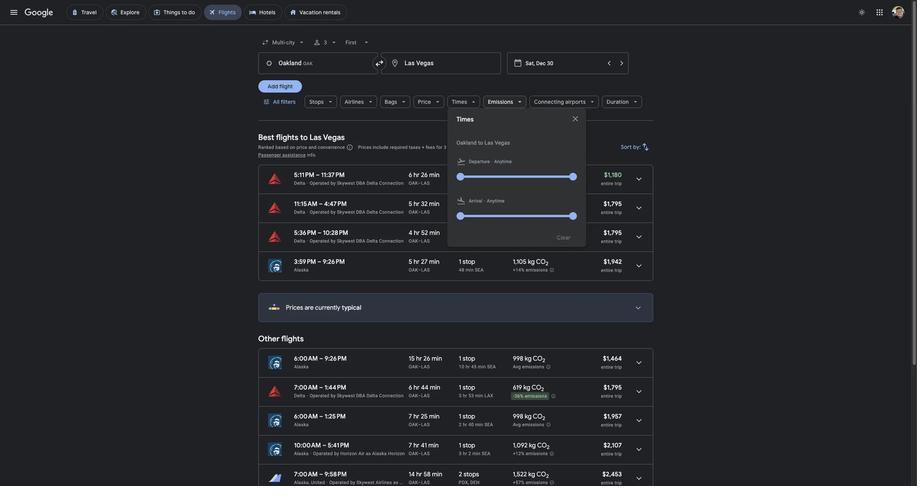 Task type: describe. For each thing, give the bounding box(es) containing it.
add
[[268, 83, 278, 90]]

6 hr 26 min oak – las
[[409, 171, 440, 186]]

1 vertical spatial times
[[457, 116, 474, 123]]

– right departure time: 5:11 pm. "text field"
[[316, 171, 320, 179]]

fees
[[426, 145, 435, 150]]

price
[[297, 145, 307, 150]]

total duration 6 hr 26 min. element
[[409, 171, 459, 180]]

$1,464
[[603, 355, 622, 363]]

avg emissions for $1,464
[[513, 364, 545, 370]]

– inside 6:00 am – 9:26 pm alaska
[[319, 355, 323, 363]]

emissions up 619 kg co 2
[[522, 364, 545, 370]]

flight details. leaves oakland international airport at 7:00 am on saturday, december 30 and arrives at harry reid international airport at 1:44 pm on saturday, december 30. image
[[630, 382, 648, 401]]

total duration 7 hr 41 min. element
[[409, 442, 459, 451]]

1795 us dollars text field for $1,180
[[604, 200, 622, 208]]

oak for 14 hr 58 min
[[409, 480, 418, 485]]

7:00 am – 1:44 pm
[[294, 384, 346, 392]]

15
[[409, 355, 415, 363]]

air
[[359, 451, 365, 456]]

oak for 7 hr 25 min
[[409, 422, 418, 427]]

as for 14 hr 58 min
[[393, 480, 399, 485]]

6:00 am for 9:26 pm
[[294, 355, 318, 363]]

Departure time: 7:00 AM. text field
[[294, 384, 318, 392]]

3 inside 1 stop 3 hr 2 min sea
[[459, 451, 462, 456]]

trip for 5 hr 32 min
[[615, 210, 622, 215]]

by down 'operated by horizon air as alaska horizon'
[[350, 480, 355, 485]]

charges
[[495, 145, 512, 150]]

alaska inside 6:00 am – 1:25 pm alaska
[[294, 422, 309, 427]]

duration button
[[602, 93, 642, 111]]

10:00 am – 5:41 pm
[[294, 442, 349, 449]]

1 vertical spatial airlines
[[376, 480, 392, 485]]

price
[[418, 98, 431, 105]]

1,092
[[513, 442, 528, 449]]

layover (1 of 1) is a 2 hr 46 min layover at los angeles international airport in los angeles. element
[[459, 209, 509, 215]]

$2,107
[[604, 442, 622, 449]]

2 inside 1 stop 2 hr 40 min sea
[[459, 422, 462, 427]]

emissions inside popup button
[[525, 210, 547, 215]]

operated for 11:15 am
[[310, 209, 330, 215]]

connecting airports
[[534, 98, 586, 105]]

27
[[421, 258, 428, 266]]

hr inside '5 hr 27 min oak – las'
[[414, 258, 420, 266]]

hr inside 7 hr 25 min oak – las
[[414, 413, 420, 421]]

5 for 5 hr 32 min
[[409, 200, 412, 208]]

layover (1 of 1) is a 3 hr 53 min layover at los angeles international airport in los angeles. element
[[459, 393, 509, 399]]

sea for 7 hr 25 min
[[485, 422, 493, 427]]

alaska, united
[[294, 480, 325, 485]]

min inside 5 hr 32 min oak – las
[[429, 200, 440, 208]]

for
[[437, 145, 443, 150]]

1 horizon from the left
[[340, 451, 357, 456]]

hr inside 1 stop 3 hr 2 min sea
[[463, 451, 467, 456]]

3:59 pm – 9:26 pm alaska
[[294, 258, 345, 273]]

by for 11:37 pm
[[331, 181, 336, 186]]

stop for 5 hr 32 min
[[463, 200, 475, 208]]

$1,464 entire trip
[[601, 355, 622, 370]]

co for $1,942
[[536, 258, 546, 266]]

kg for $1,464
[[525, 355, 532, 363]]

co for $1,180
[[533, 171, 543, 179]]

passenger assistance button
[[258, 152, 306, 158]]

min inside 14 hr 58 min oak – las
[[432, 471, 443, 478]]

0 horizontal spatial las
[[310, 133, 322, 142]]

-33% emissions
[[513, 210, 547, 215]]

total duration 5 hr 27 min. element
[[409, 258, 459, 267]]

– inside "6 hr 26 min oak – las"
[[418, 181, 421, 186]]

kg for $1,795
[[524, 384, 531, 392]]

$1,180
[[604, 171, 622, 179]]

Arrival time: 9:26 PM. text field
[[325, 355, 347, 363]]

min inside "15 hr 26 min oak – las"
[[432, 355, 442, 363]]

$1,795 for $1,180
[[604, 200, 622, 208]]

2 inside 1,092 kg co 2
[[547, 444, 550, 451]]

by for 4:47 pm
[[331, 209, 336, 215]]

dba for 7:00 am – 1:44 pm
[[356, 393, 366, 399]]

ranked based on price and convenience
[[258, 145, 345, 150]]

+12%
[[513, 451, 525, 456]]

emissions down 1,092 kg co 2
[[526, 451, 548, 456]]

oak for 5 hr 32 min
[[409, 209, 418, 215]]

26 for 6
[[421, 171, 428, 179]]

add flight
[[268, 83, 293, 90]]

Arrival time: 9:58 PM. text field
[[325, 471, 347, 478]]

hr inside 5 hr 32 min oak – las
[[414, 200, 420, 208]]

based
[[276, 145, 289, 150]]

52
[[421, 229, 428, 237]]

 image for 5:36 pm
[[307, 238, 308, 244]]

emissions
[[488, 98, 513, 105]]

– inside 7 hr 41 min oak – las
[[418, 451, 421, 456]]

layover (1 of 1) is a 3 hr 2 min layover at seattle-tacoma international airport in seattle. element
[[459, 451, 509, 457]]

anytime for departure
[[494, 159, 512, 164]]

den
[[470, 480, 480, 485]]

min inside 1 stop 3 hr 2 min sea
[[473, 451, 481, 456]]

learn more about ranking image
[[347, 144, 354, 151]]

11:15 am – 4:47 pm
[[294, 200, 347, 208]]

1795 us dollars text field for $1,464
[[604, 384, 622, 392]]

kg for $2,107
[[529, 442, 536, 449]]

stop for 7 hr 41 min
[[463, 442, 475, 449]]

1942 US dollars text field
[[604, 258, 622, 266]]

– inside 7 hr 25 min oak – las
[[418, 422, 421, 427]]

1957 US dollars text field
[[604, 413, 622, 421]]

sort by:
[[621, 144, 641, 150]]

– inside the 4 hr 52 min oak – las
[[418, 238, 421, 244]]

oak for 15 hr 26 min
[[409, 364, 418, 370]]

Arrival time: 5:41 PM. text field
[[328, 442, 349, 449]]

trip for 7 hr 25 min
[[615, 422, 622, 428]]

1,105
[[513, 258, 527, 266]]

1 stop 3 hr 53 min lax
[[459, 384, 493, 399]]

11:37 pm
[[321, 171, 345, 179]]

Departure text field
[[526, 53, 602, 74]]

- for 619
[[513, 394, 515, 399]]

6:00 am – 1:25 pm alaska
[[294, 413, 346, 427]]

on
[[290, 145, 295, 150]]

trip for 6 hr 26 min
[[615, 181, 622, 186]]

– left 1:44 pm
[[319, 384, 323, 392]]

operated by horizon air as alaska horizon
[[313, 451, 405, 456]]

loading results progress bar
[[0, 25, 912, 26]]

Departure time: 5:36 PM. text field
[[294, 229, 316, 237]]

5 hr 27 min oak – las
[[409, 258, 440, 273]]

all filters
[[273, 98, 296, 105]]

vegas inside search field
[[495, 140, 510, 146]]

40
[[469, 422, 474, 427]]

sea for 7 hr 41 min
[[482, 451, 491, 456]]

best
[[258, 133, 274, 142]]

alaska down 14
[[400, 480, 414, 485]]

Departure time: 6:00 AM. text field
[[294, 413, 318, 421]]

emissions down 868 kg co 2
[[525, 181, 547, 186]]

to inside search field
[[478, 140, 483, 146]]

1 for 15 hr 26 min
[[459, 355, 461, 363]]

5:41 pm
[[328, 442, 349, 449]]

hr inside "15 hr 26 min oak – las"
[[416, 355, 422, 363]]

2 inside 2 stops pdx , den
[[459, 471, 462, 478]]

1180 US dollars text field
[[604, 171, 622, 179]]

Arrival time: 1:25 PM. text field
[[325, 413, 346, 421]]

min inside 7 hr 41 min oak – las
[[428, 442, 439, 449]]

leaves oakland international airport at 3:59 pm on saturday, december 30 and arrives at harry reid international airport at 9:26 pm on saturday, december 30. element
[[294, 258, 345, 266]]

– inside 6 hr 44 min oak – las
[[418, 393, 421, 399]]

1 stop 10 hr 45 min sea
[[459, 355, 496, 370]]

6:00 am – 9:26 pm alaska
[[294, 355, 347, 370]]

min inside the 4 hr 52 min oak – las
[[430, 229, 440, 237]]

leaves oakland international airport at 7:00 am on saturday, december 30 and arrives at harry reid international airport at 9:58 pm on saturday, december 30. element
[[294, 471, 347, 478]]

min inside '5 hr 27 min oak – las'
[[429, 258, 440, 266]]

oakland to las vegas
[[457, 140, 510, 146]]

by for 10:28 pm
[[331, 238, 336, 244]]

more details image
[[629, 299, 648, 317]]

– inside 5 hr 32 min oak – las
[[418, 209, 421, 215]]

close dialog image
[[571, 114, 580, 123]]

operated for 7:00 am
[[310, 393, 330, 399]]

46 for 6 hr 26 min
[[469, 181, 474, 186]]

25
[[421, 413, 428, 421]]

7:00 am – 9:58 pm
[[294, 471, 347, 478]]

add flight button
[[258, 80, 302, 93]]

min inside 7 hr 25 min oak – las
[[429, 413, 440, 421]]

stop for 6 hr 44 min
[[463, 384, 475, 392]]

– inside 14 hr 58 min oak – las
[[418, 480, 421, 485]]

1 for 7 hr 25 min
[[459, 413, 461, 421]]

2 inside 1,105 kg co 2
[[546, 260, 549, 267]]

skywest down air
[[357, 480, 375, 485]]

co for $2,453
[[537, 471, 546, 478]]

by for 1:44 pm
[[331, 393, 336, 399]]

alaska right air
[[372, 451, 387, 456]]

lax for 868
[[485, 209, 493, 215]]

hr inside 1 stop 3 hr 53 min lax
[[463, 393, 467, 399]]

include
[[373, 145, 389, 150]]

14
[[409, 471, 415, 478]]

alaska,
[[294, 480, 310, 485]]

las for 4 hr 52 min
[[421, 238, 430, 244]]

las for 14 hr 58 min
[[421, 480, 430, 485]]

connection for 5 hr 32 min
[[379, 209, 404, 215]]

868
[[513, 171, 523, 179]]

-11% emissions
[[513, 181, 547, 186]]

kg for $1,957
[[525, 413, 532, 421]]

0 horizontal spatial to
[[300, 133, 308, 142]]

min inside 6 hr 44 min oak – las
[[430, 384, 440, 392]]

total duration 15 hr 26 min. element
[[409, 355, 459, 364]]

kg for $2,453
[[529, 471, 535, 478]]

5 hr 32 min oak – las
[[409, 200, 440, 215]]

skywest for 11:37 pm
[[337, 181, 355, 186]]

entire for 15 hr 26 min
[[601, 365, 614, 370]]

hr inside 1 stop 2 hr 46 min lax
[[463, 209, 467, 215]]

1 stop flight. element for 7 hr 25 min
[[459, 413, 475, 422]]

Arrival time: 1:44 PM. text field
[[325, 384, 346, 392]]

+57%
[[513, 480, 525, 485]]

2 inside 1 stop 2 hr 46 min lax
[[459, 209, 462, 215]]

1464 US dollars text field
[[603, 355, 622, 363]]

1 stop 2 hr 46 min slc
[[459, 171, 493, 186]]

min inside 1 stop 3 hr 53 min lax
[[475, 393, 483, 399]]

min inside "6 hr 26 min oak – las"
[[429, 171, 440, 179]]

emissions down 1,105 kg co 2
[[526, 267, 548, 273]]

1,522 kg co 2
[[513, 471, 549, 480]]

prices for include
[[358, 145, 372, 150]]

– inside '5 hr 27 min oak – las'
[[418, 267, 421, 273]]

2 inside 868 kg co 2
[[543, 174, 545, 180]]

619
[[513, 384, 522, 392]]

taxes
[[409, 145, 421, 150]]

flight details. leaves oakland international airport at 6:00 am on saturday, december 30 and arrives at harry reid international airport at 1:25 pm on saturday, december 30. image
[[630, 411, 648, 430]]

price button
[[414, 93, 444, 111]]

leaves oakland international airport at 10:00 am on saturday, december 30 and arrives at harry reid international airport at 5:41 pm on saturday, december 30. element
[[294, 442, 349, 449]]

1 stop flight. element for 6 hr 26 min
[[459, 171, 475, 180]]

10:28 pm
[[323, 229, 348, 237]]

min inside 1 stop 2 hr 40 min sea
[[475, 422, 483, 427]]

trip for 15 hr 26 min
[[615, 365, 622, 370]]

1 stop flight. element for 5 hr 27 min
[[459, 258, 475, 267]]

3 entire from the top
[[601, 239, 614, 244]]

ranked
[[258, 145, 274, 150]]

14 hr 58 min oak – las
[[409, 471, 443, 485]]

1 for 5 hr 32 min
[[459, 200, 461, 208]]

$2,453
[[603, 471, 622, 478]]

oak for 6 hr 44 min
[[409, 393, 418, 399]]

emissions up 1,092 kg co 2
[[522, 422, 545, 428]]

las for 15 hr 26 min
[[421, 364, 430, 370]]

- inside popup button
[[513, 210, 515, 215]]

layover (1 of 1) is a 2 hr 46 min layover at salt lake city international airport in salt lake city. element
[[459, 180, 509, 186]]

emissions down the '1,522 kg co 2'
[[526, 480, 548, 485]]

min inside 1 stop 10 hr 45 min sea
[[478, 364, 486, 370]]

2 down -36% emissions
[[543, 415, 546, 422]]

connecting airports button
[[530, 93, 599, 111]]

layover (1 of 1) is a 2 hr 40 min layover at seattle-tacoma international airport in seattle. element
[[459, 422, 509, 428]]

1795 US dollars text field
[[604, 229, 622, 237]]

as for 7 hr 41 min
[[366, 451, 371, 456]]

flight
[[279, 83, 293, 90]]

$2,107 entire trip
[[601, 442, 622, 457]]

2453 US dollars text field
[[603, 471, 622, 478]]

+
[[422, 145, 425, 150]]

5:11 pm
[[294, 171, 314, 179]]

3:59 pm
[[294, 258, 316, 266]]

connecting
[[534, 98, 564, 105]]

leaves oakland international airport at 6:00 am on saturday, december 30 and arrives at harry reid international airport at 9:26 pm on saturday, december 30. element
[[294, 355, 347, 363]]

main content containing best flights to las vegas
[[258, 127, 653, 486]]

times inside popup button
[[452, 98, 467, 105]]

868 kg co 2
[[513, 171, 545, 180]]

emissions down 619 kg co 2
[[525, 394, 547, 399]]

bags
[[385, 98, 397, 105]]

currently
[[315, 304, 340, 312]]

53
[[469, 393, 474, 399]]

1 stop flight. element for 7 hr 41 min
[[459, 442, 475, 451]]

– right 5:36 pm at left top
[[318, 229, 322, 237]]

operated for 5:11 pm
[[310, 181, 330, 186]]

1,522
[[513, 471, 527, 478]]

entire for 6 hr 44 min
[[601, 394, 614, 399]]

– up united
[[319, 471, 323, 478]]

alaska down 10:00 am on the left of page
[[294, 451, 309, 456]]

3 inside 1 stop 3 hr 53 min lax
[[459, 393, 462, 399]]

hr inside 7 hr 41 min oak – las
[[414, 442, 420, 449]]

las for 5 hr 32 min
[[421, 209, 430, 215]]

3 inside popup button
[[324, 39, 327, 46]]

oak for 4 hr 52 min
[[409, 238, 418, 244]]

998 for 15 hr 26 min
[[513, 355, 523, 363]]

none search field containing times
[[258, 33, 653, 247]]

hr inside 6 hr 44 min oak – las
[[414, 384, 420, 392]]

sort by: button
[[618, 138, 653, 156]]

total duration 14 hr 58 min. element
[[409, 471, 459, 480]]

min inside 1 stop 2 hr 46 min slc
[[475, 181, 483, 186]]

layover (1 of 1) is a 48 min layover at seattle-tacoma international airport in seattle. element
[[459, 267, 509, 273]]

15 hr 26 min oak – las
[[409, 355, 442, 370]]

prices are currently typical
[[286, 304, 362, 312]]

1,105 kg co 2
[[513, 258, 549, 267]]

assistance
[[282, 152, 306, 158]]

total duration 7 hr 25 min. element
[[409, 413, 459, 422]]

hr inside 1 stop 2 hr 46 min slc
[[463, 181, 467, 186]]



Task type: vqa. For each thing, say whether or not it's contained in the screenshot.
the Shopping
no



Task type: locate. For each thing, give the bounding box(es) containing it.
None text field
[[258, 52, 378, 74], [381, 52, 501, 74], [258, 52, 378, 74], [381, 52, 501, 74]]

prices inside the prices include required taxes + fees for 3 passengers. optional charges and passenger assistance
[[358, 145, 372, 150]]

entire for 7 hr 41 min
[[601, 451, 614, 457]]

$2,453 entire trip
[[601, 471, 622, 486]]

skywest
[[337, 181, 355, 186], [337, 209, 355, 215], [337, 238, 355, 244], [337, 393, 355, 399], [357, 480, 375, 485]]

7 inside 7 hr 41 min oak – las
[[409, 442, 412, 449]]

airlines inside popup button
[[345, 98, 364, 105]]

1 stop flight. element down the 40
[[459, 442, 475, 451]]

trip inside "$1,942 entire trip"
[[615, 268, 622, 273]]

Departure time: 6:00 AM. text field
[[294, 355, 318, 363]]

$1,942
[[604, 258, 622, 266]]

sea right 48
[[475, 267, 484, 273]]

avg emissions for $1,957
[[513, 422, 545, 428]]

-33% emissions button
[[511, 200, 556, 217]]

41
[[421, 442, 427, 449]]

1 stop flight. element
[[459, 171, 475, 180], [459, 200, 475, 209], [459, 258, 475, 267], [459, 355, 475, 364], [459, 384, 475, 393], [459, 413, 475, 422], [459, 442, 475, 451]]

0 vertical spatial $1,795 entire trip
[[601, 200, 622, 215]]

dba
[[356, 181, 366, 186], [356, 209, 366, 215], [356, 238, 366, 244], [356, 393, 366, 399]]

dba for 5:11 pm – 11:37 pm
[[356, 181, 366, 186]]

1 for 6 hr 44 min
[[459, 384, 461, 392]]

1 connection from the top
[[379, 181, 404, 186]]

and inside the prices include required taxes + fees for 3 passengers. optional charges and passenger assistance
[[514, 145, 522, 150]]

prices left are
[[286, 304, 303, 312]]

sea for 15 hr 26 min
[[487, 364, 496, 370]]

0 vertical spatial 5
[[409, 200, 412, 208]]

0 horizontal spatial prices
[[286, 304, 303, 312]]

connection left 6 hr 44 min oak – las
[[379, 393, 404, 399]]

1 horizontal spatial las
[[485, 140, 494, 146]]

flight details. leaves oakland international airport at 3:59 pm on saturday, december 30 and arrives at harry reid international airport at 9:26 pm on saturday, december 30. image
[[630, 257, 648, 275]]

total duration 4 hr 52 min. element
[[409, 229, 459, 238]]

26 down +
[[421, 171, 428, 179]]

1 vertical spatial $1,795 entire trip
[[601, 229, 622, 244]]

anytime down charges
[[494, 159, 512, 164]]

4 connection from the top
[[379, 393, 404, 399]]

1 horizontal spatial vegas
[[495, 140, 510, 146]]

trip for 6 hr 44 min
[[615, 394, 622, 399]]

airlines right the stops popup button
[[345, 98, 364, 105]]

3 dba from the top
[[356, 238, 366, 244]]

– down total duration 4 hr 52 min. element
[[418, 238, 421, 244]]

oak
[[409, 181, 418, 186], [409, 209, 418, 215], [409, 238, 418, 244], [409, 267, 418, 273], [409, 364, 418, 370], [409, 393, 418, 399], [409, 422, 418, 427], [409, 451, 418, 456], [409, 480, 418, 485]]

1 1 stop flight. element from the top
[[459, 171, 475, 180]]

las inside "15 hr 26 min oak – las"
[[421, 364, 430, 370]]

1 6:00 am from the top
[[294, 355, 318, 363]]

to right oakland
[[478, 140, 483, 146]]

2
[[543, 174, 545, 180], [459, 181, 462, 186], [459, 209, 462, 215], [546, 260, 549, 267], [543, 357, 546, 364], [542, 386, 544, 393], [543, 415, 546, 422], [459, 422, 462, 427], [547, 444, 550, 451], [469, 451, 471, 456], [459, 471, 462, 478], [546, 473, 549, 480]]

2 inside 619 kg co 2
[[542, 386, 544, 393]]

2 inside 1 stop 3 hr 2 min sea
[[469, 451, 471, 456]]

1 for 5 hr 27 min
[[459, 258, 461, 266]]

hr up stops
[[463, 451, 467, 456]]

$1,795 entire trip
[[601, 200, 622, 215], [601, 229, 622, 244], [601, 384, 622, 399]]

times button
[[447, 93, 480, 111]]

operated by skywest dba delta connection down arrival time: 11:37 pm. text field
[[310, 181, 404, 186]]

min left slc at the right top
[[475, 181, 483, 186]]

4 trip from the top
[[615, 268, 622, 273]]

0 vertical spatial as
[[366, 451, 371, 456]]

1 lax from the top
[[485, 209, 493, 215]]

min right 58
[[432, 471, 443, 478]]

2 and from the left
[[514, 145, 522, 150]]

7:00 am for 7:00 am – 9:58 pm
[[294, 471, 318, 478]]

2 inside 1 stop 2 hr 46 min slc
[[459, 181, 462, 186]]

2 7 from the top
[[409, 442, 412, 449]]

4 1 from the top
[[459, 355, 461, 363]]

4 entire from the top
[[601, 268, 614, 273]]

kg for $1,180
[[525, 171, 532, 179]]

5 stop from the top
[[463, 384, 475, 392]]

oak inside 7 hr 41 min oak – las
[[409, 451, 418, 456]]

0 vertical spatial -
[[513, 181, 515, 186]]

1 horizontal spatial to
[[478, 140, 483, 146]]

45
[[471, 364, 477, 370]]

stop up 'layover (1 of 1) is a 3 hr 2 min layover at seattle-tacoma international airport in seattle.' element on the bottom of page
[[463, 442, 475, 449]]

2 up "pdx" in the right bottom of the page
[[459, 471, 462, 478]]

1 inside 1 stop 2 hr 46 min lax
[[459, 200, 461, 208]]

anytime up layover (1 of 1) is a 2 hr 46 min layover at los angeles international airport in los angeles. element
[[487, 198, 505, 204]]

998
[[513, 355, 523, 363], [513, 413, 523, 421]]

trip for 5 hr 27 min
[[615, 268, 622, 273]]

kg inside 1,092 kg co 2
[[529, 442, 536, 449]]

connection for 4 hr 52 min
[[379, 238, 404, 244]]

skywest for 4:47 pm
[[337, 209, 355, 215]]

2 las from the top
[[421, 209, 430, 215]]

$1,795 entire trip up $1,957
[[601, 384, 622, 399]]

hr inside "6 hr 26 min oak – las"
[[414, 171, 420, 179]]

co up 619 kg co 2
[[533, 355, 543, 363]]

optional
[[476, 145, 494, 150]]

0 vertical spatial 7:00 am
[[294, 384, 318, 392]]

flights right other on the left
[[281, 334, 304, 344]]

las for 6 hr 26 min
[[421, 181, 430, 186]]

4 1 stop flight. element from the top
[[459, 355, 475, 364]]

0 horizontal spatial as
[[366, 451, 371, 456]]

min right 45
[[478, 364, 486, 370]]

32
[[421, 200, 428, 208]]

min up stops
[[473, 451, 481, 456]]

6 hr 44 min oak – las
[[409, 384, 440, 399]]

- down the 11%
[[513, 210, 515, 215]]

trip down $1,180
[[615, 181, 622, 186]]

operated by skywest dba delta connection for 10:28 pm
[[310, 238, 404, 244]]

sort
[[621, 144, 632, 150]]

2 $1,795 entire trip from the top
[[601, 229, 622, 244]]

46 for 5 hr 32 min
[[469, 209, 474, 215]]

convenience
[[318, 145, 345, 150]]

 image for 7:00 am
[[307, 393, 308, 399]]

0 vertical spatial 6:00 am
[[294, 355, 318, 363]]

9 entire from the top
[[601, 480, 614, 486]]

– down 44
[[418, 393, 421, 399]]

1 vertical spatial lax
[[485, 393, 493, 399]]

6:00 am down 7:00 am text field
[[294, 413, 318, 421]]

1 horizontal spatial prices
[[358, 145, 372, 150]]

las inside '5 hr 27 min oak – las'
[[421, 267, 430, 273]]

26
[[421, 171, 428, 179], [424, 355, 430, 363]]

stop up 48
[[463, 258, 475, 266]]

flights for other
[[281, 334, 304, 344]]

7 for 7 hr 25 min
[[409, 413, 412, 421]]

avg up 619
[[513, 364, 521, 370]]

1 stop flight. element for 6 hr 44 min
[[459, 384, 475, 393]]

1 oak from the top
[[409, 181, 418, 186]]

0 vertical spatial airlines
[[345, 98, 364, 105]]

1 vertical spatial 46
[[469, 209, 474, 215]]

las down total duration 15 hr 26 min. element
[[421, 364, 430, 370]]

$1,795 entire trip for $1,464
[[601, 384, 622, 399]]

9 las from the top
[[421, 480, 430, 485]]

1 - from the top
[[513, 181, 515, 186]]

0 vertical spatial flights
[[276, 133, 299, 142]]

co inside 619 kg co 2
[[532, 384, 542, 392]]

Departure time: 3:59 PM. text field
[[294, 258, 316, 266]]

trip for 7 hr 41 min
[[615, 451, 622, 457]]

2 inside the '1,522 kg co 2'
[[546, 473, 549, 480]]

6:00 am for 1:25 pm
[[294, 413, 318, 421]]

9 trip from the top
[[615, 480, 622, 486]]

26 for 15
[[424, 355, 430, 363]]

0 vertical spatial 998
[[513, 355, 523, 363]]

0 vertical spatial 7
[[409, 413, 412, 421]]

las inside 14 hr 58 min oak – las
[[421, 480, 430, 485]]

entire inside $1,464 entire trip
[[601, 365, 614, 370]]

las for 7 hr 25 min
[[421, 422, 430, 427]]

1 horizontal spatial horizon
[[388, 451, 405, 456]]

1 vertical spatial anytime
[[487, 198, 505, 204]]

2 up +12% emissions
[[547, 444, 550, 451]]

departure
[[469, 159, 490, 164]]

7 stop from the top
[[463, 442, 475, 449]]

hr inside 14 hr 58 min oak – las
[[416, 471, 422, 478]]

0 vertical spatial lax
[[485, 209, 493, 215]]

Arrival time: 11:37 PM. text field
[[321, 171, 345, 179]]

avg emissions up 619 kg co 2
[[513, 364, 545, 370]]

1 entire from the top
[[601, 181, 614, 186]]

main content
[[258, 127, 653, 486]]

and right the price
[[309, 145, 317, 150]]

entire inside $1,957 entire trip
[[601, 422, 614, 428]]

alaska down 6:00 am text box
[[294, 422, 309, 427]]

0 vertical spatial  image
[[307, 238, 308, 244]]

4 operated by skywest dba delta connection from the top
[[310, 393, 404, 399]]

stop up 53
[[463, 384, 475, 392]]

flight details. leaves oakland international airport at 5:11 pm on saturday, december 30 and arrives at harry reid international airport at 11:37 pm on saturday, december 30. image
[[630, 170, 648, 188]]

las down 32
[[421, 209, 430, 215]]

dba for 5:36 pm – 10:28 pm
[[356, 238, 366, 244]]

passenger
[[258, 152, 281, 158]]

1 vertical spatial 998
[[513, 413, 523, 421]]

flight details. leaves oakland international airport at 11:15 am on saturday, december 30 and arrives at harry reid international airport at 4:47 pm on saturday, december 30. image
[[630, 199, 648, 217]]

0 vertical spatial avg
[[513, 364, 521, 370]]

5 inside '5 hr 27 min oak – las'
[[409, 258, 412, 266]]

1 $1,795 from the top
[[604, 200, 622, 208]]

1 vertical spatial 7
[[409, 442, 412, 449]]

1 998 kg co 2 from the top
[[513, 355, 546, 364]]

avg emissions up 1,092 kg co 2
[[513, 422, 545, 428]]

1 vertical spatial prices
[[286, 304, 303, 312]]

1 trip from the top
[[615, 181, 622, 186]]

1 vertical spatial  image
[[307, 209, 308, 215]]

2 up +57% emissions
[[546, 473, 549, 480]]

las inside 6 hr 44 min oak – las
[[421, 393, 430, 399]]

skywest down 4:47 pm text field
[[337, 209, 355, 215]]

operated for 5:36 pm
[[310, 238, 330, 244]]

times right price popup button on the top of page
[[452, 98, 467, 105]]

las inside the 4 hr 52 min oak – las
[[421, 238, 430, 244]]

7:00 am for 7:00 am – 1:44 pm
[[294, 384, 318, 392]]

1 inside 1 stop 10 hr 45 min sea
[[459, 355, 461, 363]]

sea inside the 1 stop 48 min sea
[[475, 267, 484, 273]]

6
[[409, 171, 412, 179], [409, 384, 412, 392]]

4 dba from the top
[[356, 393, 366, 399]]

46 inside 1 stop 2 hr 46 min lax
[[469, 209, 474, 215]]

1  image from the top
[[307, 238, 308, 244]]

stop inside 1 stop 3 hr 53 min lax
[[463, 384, 475, 392]]

1 1795 us dollars text field from the top
[[604, 200, 622, 208]]

dba for 11:15 am – 4:47 pm
[[356, 209, 366, 215]]

min right 48
[[466, 267, 474, 273]]

prices
[[358, 145, 372, 150], [286, 304, 303, 312]]

– inside 6:00 am – 1:25 pm alaska
[[319, 413, 323, 421]]

1  image from the top
[[307, 181, 308, 186]]

 image
[[307, 238, 308, 244], [307, 393, 308, 399]]

trip down 1795 us dollars text box
[[615, 239, 622, 244]]

flights up based
[[276, 133, 299, 142]]

2 connection from the top
[[379, 209, 404, 215]]

1 stop flight. element down departure
[[459, 171, 475, 180]]

1 7 from the top
[[409, 413, 412, 421]]

stop inside 1 stop 2 hr 40 min sea
[[463, 413, 475, 421]]

trip
[[615, 181, 622, 186], [615, 210, 622, 215], [615, 239, 622, 244], [615, 268, 622, 273], [615, 365, 622, 370], [615, 394, 622, 399], [615, 422, 622, 428], [615, 451, 622, 457], [615, 480, 622, 486]]

7 1 stop flight. element from the top
[[459, 442, 475, 451]]

0 vertical spatial 26
[[421, 171, 428, 179]]

– right 3:59 pm text box
[[318, 258, 321, 266]]

2 oak from the top
[[409, 209, 418, 215]]

oak for 5 hr 27 min
[[409, 267, 418, 273]]

arrival
[[469, 198, 483, 204]]

trip down $1,464 text field
[[615, 365, 622, 370]]

co inside 868 kg co 2
[[533, 171, 543, 179]]

9:26 pm
[[323, 258, 345, 266], [325, 355, 347, 363]]

horizon
[[340, 451, 357, 456], [388, 451, 405, 456]]

alaska down "3:59 pm"
[[294, 267, 309, 273]]

1 horizontal spatial and
[[514, 145, 522, 150]]

Arrival time: 4:47 PM. text field
[[324, 200, 347, 208]]

layover (1 of 2) is a 6 hr 54 min layover at portland international airport in portland. layover (2 of 2) is a 1 hr 43 min layover at denver international airport in denver. element
[[459, 480, 509, 486]]

4:47 pm
[[324, 200, 347, 208]]

min
[[429, 171, 440, 179], [475, 181, 483, 186], [429, 200, 440, 208], [475, 209, 483, 215], [430, 229, 440, 237], [429, 258, 440, 266], [466, 267, 474, 273], [432, 355, 442, 363], [478, 364, 486, 370], [430, 384, 440, 392], [475, 393, 483, 399], [429, 413, 440, 421], [475, 422, 483, 427], [428, 442, 439, 449], [473, 451, 481, 456], [432, 471, 443, 478]]

1 up layover (1 of 1) is a 2 hr 46 min layover at salt lake city international airport in salt lake city. element
[[459, 171, 461, 179]]

4 las from the top
[[421, 267, 430, 273]]

0 vertical spatial prices
[[358, 145, 372, 150]]

$1,795
[[604, 200, 622, 208], [604, 229, 622, 237], [604, 384, 622, 392]]

Arrival time: 9:26 PM. text field
[[323, 258, 345, 266]]

co for $2,107
[[537, 442, 547, 449]]

min inside 1 stop 2 hr 46 min lax
[[475, 209, 483, 215]]

alaska inside 6:00 am – 9:26 pm alaska
[[294, 364, 309, 370]]

hr right 14
[[416, 471, 422, 478]]

Arrival time: 10:28 PM. text field
[[323, 229, 348, 237]]

operated down 10:00 am – 5:41 pm at bottom left
[[313, 451, 333, 456]]

6 1 from the top
[[459, 413, 461, 421]]

1 vertical spatial $1,795
[[604, 229, 622, 237]]

6 trip from the top
[[615, 394, 622, 399]]

layover (1 of 1) is a 10 hr 45 min layover at seattle-tacoma international airport in seattle. element
[[459, 364, 509, 370]]

oak for 6 hr 26 min
[[409, 181, 418, 186]]

0 vertical spatial 1795 us dollars text field
[[604, 200, 622, 208]]

2 up the -11% emissions
[[543, 174, 545, 180]]

co inside 1,092 kg co 2
[[537, 442, 547, 449]]

las inside "6 hr 26 min oak – las"
[[421, 181, 430, 186]]

 image for 5:11 pm
[[307, 181, 308, 186]]

998 kg co 2 down -36% emissions
[[513, 413, 546, 422]]

connection for 6 hr 26 min
[[379, 181, 404, 186]]

by down 5:41 pm text box at the bottom left of page
[[334, 451, 339, 456]]

1 dba from the top
[[356, 181, 366, 186]]

$1,942 entire trip
[[601, 258, 622, 273]]

oak inside '5 hr 27 min oak – las'
[[409, 267, 418, 273]]

26 right 15
[[424, 355, 430, 363]]

1 vertical spatial 6:00 am
[[294, 413, 318, 421]]

0 horizontal spatial horizon
[[340, 451, 357, 456]]

sea inside 1 stop 2 hr 40 min sea
[[485, 422, 493, 427]]

2 up 619 kg co 2
[[543, 357, 546, 364]]

all
[[273, 98, 279, 105]]

5 oak from the top
[[409, 364, 418, 370]]

5 for 5 hr 27 min
[[409, 258, 412, 266]]

Departure time: 11:15 AM. text field
[[294, 200, 318, 208]]

8 las from the top
[[421, 451, 430, 456]]

5:11 pm – 11:37 pm
[[294, 171, 345, 179]]

1 998 from the top
[[513, 355, 523, 363]]

main menu image
[[9, 8, 19, 17]]

+12% emissions
[[513, 451, 548, 456]]

$1,795 entire trip for $1,180
[[601, 200, 622, 215]]

2 stop from the top
[[463, 200, 475, 208]]

- for 868
[[513, 181, 515, 186]]

3 oak from the top
[[409, 238, 418, 244]]

oak inside 5 hr 32 min oak – las
[[409, 209, 418, 215]]

Departure time: 5:11 PM. text field
[[294, 171, 314, 179]]

leaves oakland international airport at 11:15 am on saturday, december 30 and arrives at harry reid international airport at 4:47 pm on saturday, december 30. element
[[294, 200, 347, 208]]

oak down total duration 5 hr 27 min. element
[[409, 267, 418, 273]]

2 stops flight. element
[[459, 471, 479, 480]]

oak down 15
[[409, 364, 418, 370]]

to
[[300, 133, 308, 142], [478, 140, 483, 146]]

lax
[[485, 209, 493, 215], [485, 393, 493, 399]]

change appearance image
[[853, 3, 872, 22]]

4 stop from the top
[[463, 355, 475, 363]]

1 stop 3 hr 2 min sea
[[459, 442, 491, 456]]

co inside 1,105 kg co 2
[[536, 258, 546, 266]]

0 vertical spatial $1,795
[[604, 200, 622, 208]]

1 las from the top
[[421, 181, 430, 186]]

5 entire from the top
[[601, 365, 614, 370]]

oak up 14
[[409, 451, 418, 456]]

9 oak from the top
[[409, 480, 418, 485]]

998 up 619
[[513, 355, 523, 363]]

las inside 5 hr 32 min oak – las
[[421, 209, 430, 215]]

1 vertical spatial flights
[[281, 334, 304, 344]]

0 vertical spatial 9:26 pm
[[323, 258, 345, 266]]

operated by skywest dba delta connection for 4:47 pm
[[310, 209, 404, 215]]

hr left the 40
[[463, 422, 467, 427]]

1 vertical spatial 26
[[424, 355, 430, 363]]

connection
[[379, 181, 404, 186], [379, 209, 404, 215], [379, 238, 404, 244], [379, 393, 404, 399]]

9:26 pm for 3:59 pm
[[323, 258, 345, 266]]

co inside the '1,522 kg co 2'
[[537, 471, 546, 478]]

–
[[316, 171, 320, 179], [418, 181, 421, 186], [319, 200, 323, 208], [418, 209, 421, 215], [318, 229, 322, 237], [418, 238, 421, 244], [318, 258, 321, 266], [418, 267, 421, 273], [319, 355, 323, 363], [418, 364, 421, 370], [319, 384, 323, 392], [418, 393, 421, 399], [319, 413, 323, 421], [418, 422, 421, 427], [323, 442, 326, 449], [418, 451, 421, 456], [319, 471, 323, 478], [418, 480, 421, 485]]

1:44 pm
[[325, 384, 346, 392]]

operated down leaves oakland international airport at 5:11 pm on saturday, december 30 and arrives at harry reid international airport at 11:37 pm on saturday, december 30. element
[[310, 181, 330, 186]]

2 operated by skywest dba delta connection from the top
[[310, 209, 404, 215]]

2 lax from the top
[[485, 393, 493, 399]]

998 kg co 2
[[513, 355, 546, 364], [513, 413, 546, 422]]

2 $1,795 from the top
[[604, 229, 622, 237]]

2 vertical spatial -
[[513, 394, 515, 399]]

flight details. leaves oakland international airport at 6:00 am on saturday, december 30 and arrives at harry reid international airport at 9:26 pm on saturday, december 30. image
[[630, 353, 648, 372]]

leaves oakland international airport at 6:00 am on saturday, december 30 and arrives at harry reid international airport at 1:25 pm on saturday, december 30. element
[[294, 413, 346, 421]]

hr inside 1 stop 10 hr 45 min sea
[[466, 364, 470, 370]]

26 inside "6 hr 26 min oak – las"
[[421, 171, 428, 179]]

– down 41
[[418, 451, 421, 456]]

9:26 pm inside 6:00 am – 9:26 pm alaska
[[325, 355, 347, 363]]

hr inside the 4 hr 52 min oak – las
[[414, 229, 420, 237]]

entire down 1795 us dollars text box
[[601, 239, 614, 244]]

$1,795 entire trip up 1942 us dollars text box
[[601, 229, 622, 244]]

1 for 6 hr 26 min
[[459, 171, 461, 179]]

2 6 from the top
[[409, 384, 412, 392]]

11:15 am
[[294, 200, 318, 208]]

1 7:00 am from the top
[[294, 384, 318, 392]]

1 vertical spatial 998 kg co 2
[[513, 413, 546, 422]]

entire for 7 hr 25 min
[[601, 422, 614, 428]]

hr left slc at the right top
[[463, 181, 467, 186]]

$1,957
[[604, 413, 622, 421]]

0 horizontal spatial vegas
[[323, 133, 345, 142]]

entire for 6 hr 26 min
[[601, 181, 614, 186]]

1
[[459, 171, 461, 179], [459, 200, 461, 208], [459, 258, 461, 266], [459, 355, 461, 363], [459, 384, 461, 392], [459, 413, 461, 421], [459, 442, 461, 449]]

- down 619
[[513, 394, 515, 399]]

5 las from the top
[[421, 364, 430, 370]]

2 1 from the top
[[459, 200, 461, 208]]

filters
[[281, 98, 296, 105]]

1 vertical spatial as
[[393, 480, 399, 485]]

skywest down 10:28 pm text box
[[337, 238, 355, 244]]

0 vertical spatial 46
[[469, 181, 474, 186]]

min down arrival at the right top
[[475, 209, 483, 215]]

– left 5:41 pm
[[323, 442, 326, 449]]

1 vertical spatial 1795 us dollars text field
[[604, 384, 622, 392]]

las for 6 hr 44 min
[[421, 393, 430, 399]]

kg for $1,942
[[528, 258, 535, 266]]

5:36 pm
[[294, 229, 316, 237]]

trip down 1942 us dollars text box
[[615, 268, 622, 273]]

las inside 7 hr 25 min oak – las
[[421, 422, 430, 427]]

airlines button
[[340, 93, 377, 111]]

co for $1,795
[[532, 384, 542, 392]]

bags button
[[380, 93, 410, 111]]

7 for 7 hr 41 min
[[409, 442, 412, 449]]

2 7:00 am from the top
[[294, 471, 318, 478]]

7 hr 41 min oak – las
[[409, 442, 439, 456]]

alaska inside 3:59 pm – 9:26 pm alaska
[[294, 267, 309, 273]]

1 avg from the top
[[513, 364, 521, 370]]

1 stop flight. element up 48
[[459, 258, 475, 267]]

hr left 27 at the left
[[414, 258, 420, 266]]

– left 4:47 pm
[[319, 200, 323, 208]]

1 and from the left
[[309, 145, 317, 150]]

oak inside "15 hr 26 min oak – las"
[[409, 364, 418, 370]]

0 vertical spatial times
[[452, 98, 467, 105]]

1 up layover (1 of 1) is a 2 hr 40 min layover at seattle-tacoma international airport in seattle. element
[[459, 413, 461, 421]]

flights for best
[[276, 133, 299, 142]]

1 vertical spatial 9:26 pm
[[325, 355, 347, 363]]

stop up the 40
[[463, 413, 475, 421]]

6:00 am inside 6:00 am – 9:26 pm alaska
[[294, 355, 318, 363]]

oak inside 7 hr 25 min oak – las
[[409, 422, 418, 427]]

connection left the 4 hr 52 min oak – las
[[379, 238, 404, 244]]

by down 10:28 pm text box
[[331, 238, 336, 244]]

1 vertical spatial 6
[[409, 384, 412, 392]]

2 vertical spatial $1,795
[[604, 384, 622, 392]]

co for $1,957
[[533, 413, 543, 421]]

sea inside 1 stop 3 hr 2 min sea
[[482, 451, 491, 456]]

sea inside 1 stop 10 hr 45 min sea
[[487, 364, 496, 370]]

anytime for arrival
[[487, 198, 505, 204]]

1 vertical spatial avg
[[513, 422, 521, 428]]

– inside "15 hr 26 min oak – las"
[[418, 364, 421, 370]]

3 1 stop flight. element from the top
[[459, 258, 475, 267]]

1 1 from the top
[[459, 171, 461, 179]]

2 stops pdx , den
[[459, 471, 480, 485]]

+14%
[[513, 267, 525, 273]]

 image
[[307, 181, 308, 186], [307, 209, 308, 215]]

Departure time: 10:00 AM. text field
[[294, 442, 321, 449]]

flight details. leaves oakland international airport at 7:00 am on saturday, december 30 and arrives at harry reid international airport at 9:58 pm on saturday, december 30. image
[[630, 469, 648, 486]]

46
[[469, 181, 474, 186], [469, 209, 474, 215]]

0 vertical spatial  image
[[307, 181, 308, 186]]

7 entire from the top
[[601, 422, 614, 428]]

1 inside 1 stop 3 hr 2 min sea
[[459, 442, 461, 449]]

1 $1,795 entire trip from the top
[[601, 200, 622, 215]]

stop up layover (1 of 1) is a 2 hr 46 min layover at los angeles international airport in los angeles. element
[[463, 200, 475, 208]]

6 for 6 hr 44 min
[[409, 384, 412, 392]]

7 oak from the top
[[409, 422, 418, 427]]

3 $1,795 entire trip from the top
[[601, 384, 622, 399]]

prices for are
[[286, 304, 303, 312]]

2 entire from the top
[[601, 210, 614, 215]]

kg inside 868 kg co 2
[[525, 171, 532, 179]]

2 6:00 am from the top
[[294, 413, 318, 421]]

2 5 from the top
[[409, 258, 412, 266]]

entire for 5 hr 27 min
[[601, 268, 614, 273]]

2 vertical spatial $1,795 entire trip
[[601, 384, 622, 399]]

6 inside 6 hr 44 min oak – las
[[409, 384, 412, 392]]

0 horizontal spatial and
[[309, 145, 317, 150]]

4 oak from the top
[[409, 267, 418, 273]]

best flights to las vegas
[[258, 133, 345, 142]]

1 5 from the top
[[409, 200, 412, 208]]

 image down 11:15 am
[[307, 209, 308, 215]]

operated down 9:58 pm at bottom
[[329, 480, 349, 485]]

total duration 5 hr 32 min. element
[[409, 200, 459, 209]]

oak inside the 4 hr 52 min oak – las
[[409, 238, 418, 244]]

998 kg co 2 for $1,464
[[513, 355, 546, 364]]

min down fees in the left of the page
[[429, 171, 440, 179]]

as right air
[[366, 451, 371, 456]]

2 - from the top
[[513, 210, 515, 215]]

3 - from the top
[[513, 394, 515, 399]]

oakland
[[457, 140, 477, 146]]

1 vertical spatial  image
[[307, 393, 308, 399]]

3 operated by skywest dba delta connection from the top
[[310, 238, 404, 244]]

leaves oakland international airport at 7:00 am on saturday, december 30 and arrives at harry reid international airport at 1:44 pm on saturday, december 30. element
[[294, 384, 346, 392]]

998 kg co 2 for $1,957
[[513, 413, 546, 422]]

2 horizon from the left
[[388, 451, 405, 456]]

5:36 pm – 10:28 pm
[[294, 229, 348, 237]]

1 horizontal spatial as
[[393, 480, 399, 485]]

1 46 from the top
[[469, 181, 474, 186]]

stop
[[463, 171, 475, 179], [463, 200, 475, 208], [463, 258, 475, 266], [463, 355, 475, 363], [463, 384, 475, 392], [463, 413, 475, 421], [463, 442, 475, 449]]

9:58 pm
[[325, 471, 347, 478]]

min inside the 1 stop 48 min sea
[[466, 267, 474, 273]]

lax for 998
[[485, 393, 493, 399]]

None field
[[258, 35, 309, 49], [343, 35, 373, 49], [258, 35, 309, 49], [343, 35, 373, 49]]

2 998 from the top
[[513, 413, 523, 421]]

5 trip from the top
[[615, 365, 622, 370]]

stop for 7 hr 25 min
[[463, 413, 475, 421]]

operated by skywest dba delta connection for 11:37 pm
[[310, 181, 404, 186]]

pdx
[[459, 480, 468, 485]]

6:00 am
[[294, 355, 318, 363], [294, 413, 318, 421]]

by:
[[633, 144, 641, 150]]

1 vertical spatial 5
[[409, 258, 412, 266]]

3 $1,795 from the top
[[604, 384, 622, 392]]

1 stop flight. element up 53
[[459, 384, 475, 393]]

0 vertical spatial 998 kg co 2
[[513, 355, 546, 364]]

min right 41
[[428, 442, 439, 449]]

1 horizontal spatial airlines
[[376, 480, 392, 485]]

stop for 6 hr 26 min
[[463, 171, 475, 179]]

2 46 from the top
[[469, 209, 474, 215]]

avg for 15 hr 26 min
[[513, 364, 521, 370]]

1 operated by skywest dba delta connection from the top
[[310, 181, 404, 186]]

3 trip from the top
[[615, 239, 622, 244]]

hr down layover (1 of 1) is a 2 hr 46 min layover at salt lake city international airport in salt lake city. element
[[463, 209, 467, 215]]

6 entire from the top
[[601, 394, 614, 399]]

las for 5 hr 27 min
[[421, 267, 430, 273]]

1 stop flight. element for 15 hr 26 min
[[459, 355, 475, 364]]

hr inside 1 stop 2 hr 40 min sea
[[463, 422, 467, 427]]

trip inside $1,464 entire trip
[[615, 365, 622, 370]]

1 stop from the top
[[463, 171, 475, 179]]

operated by skywest dba delta connection
[[310, 181, 404, 186], [310, 209, 404, 215], [310, 238, 404, 244], [310, 393, 404, 399]]

2  image from the top
[[307, 393, 308, 399]]

58
[[424, 471, 431, 478]]

operated by skywest airlines as alaska skywest
[[329, 480, 434, 485]]

3 1 from the top
[[459, 258, 461, 266]]

flight details. leaves oakland international airport at 10:00 am on saturday, december 30 and arrives at harry reid international airport at 5:41 pm on saturday, december 30. image
[[630, 440, 648, 459]]

3 button
[[310, 33, 341, 52]]

– down total duration 14 hr 58 min. element
[[418, 480, 421, 485]]

– inside 3:59 pm – 9:26 pm alaska
[[318, 258, 321, 266]]

3 inside the prices include required taxes + fees for 3 passengers. optional charges and passenger assistance
[[444, 145, 447, 150]]

4
[[409, 229, 413, 237]]

2 trip from the top
[[615, 210, 622, 215]]

8 trip from the top
[[615, 451, 622, 457]]

connection for 6 hr 44 min
[[379, 393, 404, 399]]

stop for 15 hr 26 min
[[463, 355, 475, 363]]

hr left 53
[[463, 393, 467, 399]]

7 inside 7 hr 25 min oak – las
[[409, 413, 412, 421]]

5 inside 5 hr 32 min oak – las
[[409, 200, 412, 208]]

skywest for 10:28 pm
[[337, 238, 355, 244]]

7 1 from the top
[[459, 442, 461, 449]]

– left arrival time: 9:26 pm. text field
[[319, 355, 323, 363]]

stops
[[309, 98, 324, 105]]

0 vertical spatial 6
[[409, 171, 412, 179]]

6 oak from the top
[[409, 393, 418, 399]]

trip down $2,453 text box
[[615, 480, 622, 486]]

duration
[[607, 98, 629, 105]]

None search field
[[258, 33, 653, 247]]

las down 58
[[421, 480, 430, 485]]

las down '52' on the left top of page
[[421, 238, 430, 244]]

1 inside 1 stop 2 hr 46 min slc
[[459, 171, 461, 179]]

5 1 from the top
[[459, 384, 461, 392]]

2107 US dollars text field
[[604, 442, 622, 449]]

2 avg emissions from the top
[[513, 422, 545, 428]]

1 vertical spatial -
[[513, 210, 515, 215]]

1795 US dollars text field
[[604, 200, 622, 208], [604, 384, 622, 392]]

6 stop from the top
[[463, 413, 475, 421]]

skywest down arrival time: 11:37 pm. text field
[[337, 181, 355, 186]]

1 6 from the top
[[409, 171, 412, 179]]

kg
[[525, 171, 532, 179], [528, 258, 535, 266], [525, 355, 532, 363], [524, 384, 531, 392], [525, 413, 532, 421], [529, 442, 536, 449], [529, 471, 535, 478]]

6 inside "6 hr 26 min oak – las"
[[409, 171, 412, 179]]

0 horizontal spatial airlines
[[345, 98, 364, 105]]

entire inside "$1,942 entire trip"
[[601, 268, 614, 273]]

$1,795 entire trip up 1795 us dollars text box
[[601, 200, 622, 215]]

times
[[452, 98, 467, 105], [457, 116, 474, 123]]

entire for 14 hr 58 min
[[601, 480, 614, 486]]

avg for 7 hr 25 min
[[513, 422, 521, 428]]

998 for 7 hr 25 min
[[513, 413, 523, 421]]

2 up -36% emissions
[[542, 386, 544, 393]]

11%
[[515, 181, 524, 186]]

stop inside the 1 stop 48 min sea
[[463, 258, 475, 266]]

leaves oakland international airport at 5:11 pm on saturday, december 30 and arrives at harry reid international airport at 11:37 pm on saturday, december 30. element
[[294, 171, 345, 179]]

2 avg from the top
[[513, 422, 521, 428]]

co for $1,464
[[533, 355, 543, 363]]

2  image from the top
[[307, 209, 308, 215]]

stop for 5 hr 27 min
[[463, 258, 475, 266]]

all filters button
[[258, 93, 302, 111]]

$1,795 for $1,464
[[604, 384, 622, 392]]

trip for 14 hr 58 min
[[615, 480, 622, 486]]

3 connection from the top
[[379, 238, 404, 244]]

flight details. leaves oakland international airport at 5:36 pm on saturday, december 30 and arrives at harry reid international airport at 10:28 pm on saturday, december 30. image
[[630, 228, 648, 246]]

avg emissions
[[513, 364, 545, 370], [513, 422, 545, 428]]

Departure time: 7:00 AM. text field
[[294, 471, 318, 478]]

2 dba from the top
[[356, 209, 366, 215]]

and
[[309, 145, 317, 150], [514, 145, 522, 150]]

1 avg emissions from the top
[[513, 364, 545, 370]]

kg inside 619 kg co 2
[[524, 384, 531, 392]]

swap origin and destination. image
[[375, 59, 384, 68]]

leaves oakland international airport at 5:36 pm on saturday, december 30 and arrives at harry reid international airport at 10:28 pm on saturday, december 30. element
[[294, 229, 348, 237]]

7 hr 25 min oak – las
[[409, 413, 440, 427]]

kg up -36% emissions
[[524, 384, 531, 392]]

stop inside 1 stop 2 hr 46 min lax
[[463, 200, 475, 208]]

9:26 pm for 6:00 am
[[325, 355, 347, 363]]

 image for 11:15 am
[[307, 209, 308, 215]]

oak inside "6 hr 26 min oak – las"
[[409, 181, 418, 186]]

total duration 6 hr 44 min. element
[[409, 384, 459, 393]]

0 vertical spatial anytime
[[494, 159, 512, 164]]

alaska down 6:00 am text field
[[294, 364, 309, 370]]

0 vertical spatial avg emissions
[[513, 364, 545, 370]]

trip inside $1,957 entire trip
[[615, 422, 622, 428]]

8 entire from the top
[[601, 451, 614, 457]]

7 trip from the top
[[615, 422, 622, 428]]

1 vertical spatial avg emissions
[[513, 422, 545, 428]]

619 kg co 2
[[513, 384, 544, 393]]

1 vertical spatial 7:00 am
[[294, 471, 318, 478]]

6 1 stop flight. element from the top
[[459, 413, 475, 422]]



